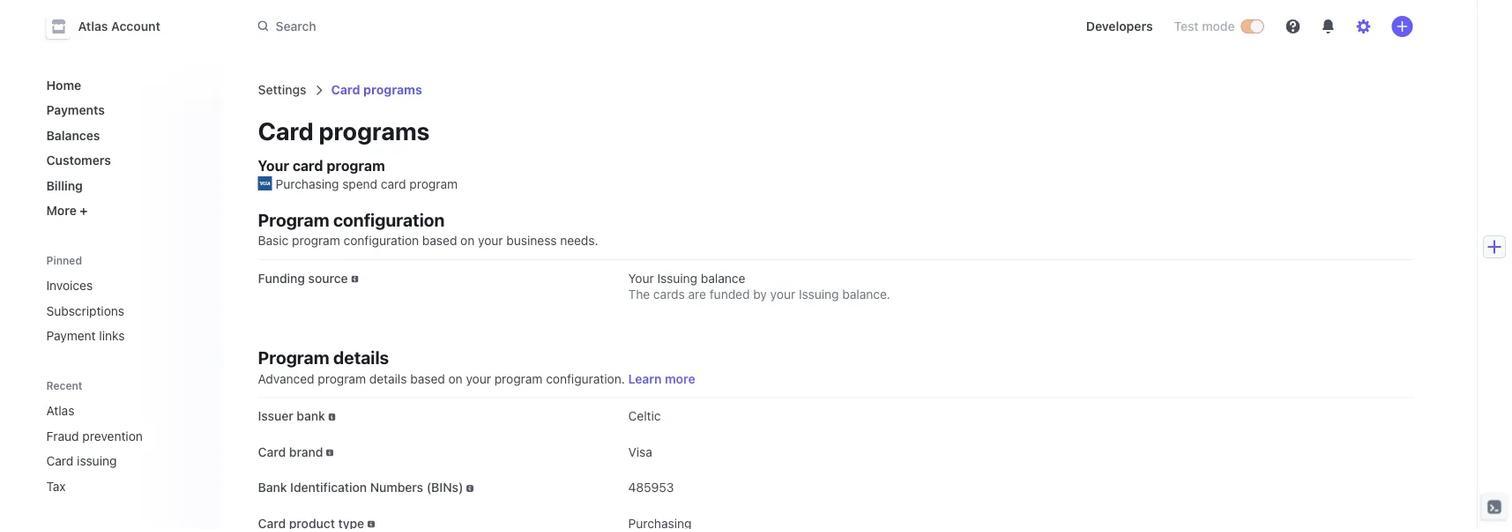 Task type: describe. For each thing, give the bounding box(es) containing it.
subscriptions
[[46, 303, 124, 318]]

program configuration basic program configuration based on your business needs.
[[258, 209, 598, 248]]

(bins)
[[427, 480, 463, 495]]

settings link
[[258, 82, 307, 97]]

by
[[753, 287, 767, 301]]

learn more link
[[628, 371, 695, 386]]

pinned
[[46, 254, 82, 267]]

balance
[[701, 271, 746, 285]]

recent element
[[29, 396, 223, 500]]

card issuing
[[46, 454, 117, 468]]

tax
[[46, 479, 66, 493]]

0 vertical spatial programs
[[363, 82, 422, 97]]

payments link
[[39, 96, 209, 124]]

learn
[[628, 371, 662, 386]]

subscriptions link
[[39, 296, 209, 325]]

issuer
[[258, 409, 293, 423]]

bank identification numbers (bins)
[[258, 480, 467, 495]]

your issuing balance
[[628, 271, 746, 285]]

485953
[[628, 480, 674, 495]]

card brand
[[258, 444, 326, 459]]

balance.
[[842, 287, 891, 301]]

atlas account
[[78, 19, 160, 34]]

balances link
[[39, 121, 209, 149]]

test
[[1174, 19, 1199, 34]]

1 vertical spatial configuration
[[344, 233, 419, 248]]

recent navigation links element
[[29, 371, 223, 500]]

prevention
[[82, 429, 143, 443]]

notifications image
[[1322, 19, 1336, 34]]

0 vertical spatial configuration
[[333, 209, 445, 230]]

the cards are funded by your issuing balance.
[[628, 287, 891, 301]]

more
[[46, 203, 77, 218]]

card right settings link
[[331, 82, 360, 97]]

search
[[276, 19, 316, 33]]

your for your issuing balance
[[628, 271, 654, 285]]

the
[[628, 287, 650, 301]]

help image
[[1286, 19, 1300, 34]]

recent
[[46, 379, 83, 392]]

your for configuration
[[478, 233, 503, 248]]

identification
[[290, 480, 367, 495]]

1 vertical spatial details
[[369, 371, 407, 386]]

card down settings
[[258, 116, 314, 145]]

brand
[[289, 444, 323, 459]]

atlas link
[[39, 396, 184, 425]]

program details advanced program details based on your program configuration. learn more
[[258, 347, 695, 386]]

core navigation links element
[[39, 71, 209, 225]]

cards
[[653, 287, 685, 301]]

spend
[[342, 176, 378, 191]]

more +
[[46, 203, 88, 218]]

basic
[[258, 233, 289, 248]]

0 vertical spatial details
[[333, 347, 389, 368]]

needs.
[[560, 233, 598, 248]]

your for your card program
[[258, 157, 289, 174]]

bank
[[297, 409, 325, 423]]

your card program
[[258, 157, 385, 174]]

based for configuration
[[422, 233, 457, 248]]

account
[[111, 19, 160, 34]]

+
[[80, 203, 88, 218]]

info image for card brand
[[326, 449, 334, 456]]

home
[[46, 78, 81, 92]]

payment links
[[46, 329, 125, 343]]

invoices link
[[39, 271, 209, 300]]

issuing
[[77, 454, 117, 468]]

balances
[[46, 128, 100, 142]]

pinned element
[[39, 271, 209, 350]]

funding source
[[258, 271, 351, 285]]

1 vertical spatial issuing
[[799, 287, 839, 301]]



Task type: locate. For each thing, give the bounding box(es) containing it.
0 horizontal spatial issuing
[[657, 271, 698, 285]]

program up program configuration basic program configuration based on your business needs.
[[410, 176, 458, 191]]

on for configuration
[[461, 233, 475, 248]]

1 vertical spatial atlas
[[46, 403, 74, 418]]

1 vertical spatial card programs
[[258, 116, 430, 145]]

developers link
[[1079, 12, 1160, 41]]

home link
[[39, 71, 209, 99]]

developers
[[1086, 19, 1153, 34]]

card issuing link
[[39, 447, 184, 475]]

program
[[327, 157, 385, 174], [410, 176, 458, 191], [292, 233, 340, 248], [318, 371, 366, 386], [495, 371, 543, 386]]

your up the
[[628, 271, 654, 285]]

your inside program configuration basic program configuration based on your business needs.
[[478, 233, 503, 248]]

card left brand
[[258, 444, 286, 459]]

program up spend
[[327, 157, 385, 174]]

mode
[[1202, 19, 1235, 34]]

card
[[293, 157, 323, 174], [381, 176, 406, 191]]

billing
[[46, 178, 83, 193]]

on inside program details advanced program details based on your program configuration. learn more
[[448, 371, 463, 386]]

issuer bank
[[258, 409, 328, 423]]

card programs
[[331, 82, 422, 97], [258, 116, 430, 145]]

Search search field
[[247, 10, 745, 43]]

0 vertical spatial atlas
[[78, 19, 108, 34]]

0 vertical spatial issuing
[[657, 271, 698, 285]]

Search text field
[[247, 10, 745, 43]]

1 vertical spatial on
[[448, 371, 463, 386]]

atlas inside button
[[78, 19, 108, 34]]

atlas
[[78, 19, 108, 34], [46, 403, 74, 418]]

0 vertical spatial on
[[461, 233, 475, 248]]

info image
[[351, 276, 358, 283]]

payment links link
[[39, 321, 209, 350]]

visa
[[628, 444, 652, 459]]

card inside recent element
[[46, 454, 74, 468]]

2 vertical spatial your
[[466, 371, 491, 386]]

info image right (bins)
[[467, 485, 474, 492]]

program up basic
[[258, 209, 329, 230]]

1 horizontal spatial issuing
[[799, 287, 839, 301]]

your inside program details advanced program details based on your program configuration. learn more
[[466, 371, 491, 386]]

info image down bank identification numbers (bins)
[[368, 521, 375, 528]]

program inside program configuration basic program configuration based on your business needs.
[[292, 233, 340, 248]]

2 program from the top
[[258, 347, 329, 368]]

atlas inside recent element
[[46, 403, 74, 418]]

fraud prevention link
[[39, 422, 184, 450]]

invoices
[[46, 278, 93, 293]]

funding
[[258, 271, 305, 285]]

0 horizontal spatial atlas
[[46, 403, 74, 418]]

configuration up info image
[[344, 233, 419, 248]]

issuing up the cards
[[657, 271, 698, 285]]

configuration
[[333, 209, 445, 230], [344, 233, 419, 248]]

1 vertical spatial based
[[410, 371, 445, 386]]

customers
[[46, 153, 111, 168]]

program
[[258, 209, 329, 230], [258, 347, 329, 368]]

1 vertical spatial program
[[258, 347, 329, 368]]

info image for issuer bank
[[328, 414, 336, 421]]

1 program from the top
[[258, 209, 329, 230]]

celtic
[[628, 409, 661, 423]]

program for spend
[[410, 176, 458, 191]]

billing link
[[39, 171, 209, 200]]

0 vertical spatial card programs
[[331, 82, 422, 97]]

bank
[[258, 480, 287, 495]]

atlas up fraud
[[46, 403, 74, 418]]

source
[[308, 271, 348, 285]]

1 vertical spatial your
[[771, 287, 796, 301]]

your
[[478, 233, 503, 248], [771, 287, 796, 301], [466, 371, 491, 386]]

info image right brand
[[326, 449, 334, 456]]

business
[[507, 233, 557, 248]]

atlas for atlas account
[[78, 19, 108, 34]]

program for configuration
[[292, 233, 340, 248]]

funded
[[710, 287, 750, 301]]

1 horizontal spatial atlas
[[78, 19, 108, 34]]

info image for bank identification numbers (bins)
[[467, 485, 474, 492]]

programs
[[363, 82, 422, 97], [319, 116, 430, 145]]

0 vertical spatial based
[[422, 233, 457, 248]]

payments
[[46, 103, 105, 117]]

program for details
[[318, 371, 366, 386]]

info image right bank
[[328, 414, 336, 421]]

program up funding source
[[292, 233, 340, 248]]

0 vertical spatial your
[[478, 233, 503, 248]]

payment
[[46, 329, 96, 343]]

0 vertical spatial card
[[293, 157, 323, 174]]

atlas account button
[[46, 14, 178, 39]]

are
[[688, 287, 706, 301]]

based inside program details advanced program details based on your program configuration. learn more
[[410, 371, 445, 386]]

1 horizontal spatial card
[[381, 176, 406, 191]]

fraud prevention
[[46, 429, 143, 443]]

your for details
[[466, 371, 491, 386]]

your
[[258, 157, 289, 174], [628, 271, 654, 285]]

card right spend
[[381, 176, 406, 191]]

1 vertical spatial programs
[[319, 116, 430, 145]]

0 vertical spatial your
[[258, 157, 289, 174]]

atlas left account
[[78, 19, 108, 34]]

0 vertical spatial program
[[258, 209, 329, 230]]

configuration.
[[546, 371, 625, 386]]

more
[[665, 371, 695, 386]]

test mode
[[1174, 19, 1235, 34]]

details
[[333, 347, 389, 368], [369, 371, 407, 386]]

issuing left balance.
[[799, 287, 839, 301]]

program inside program configuration basic program configuration based on your business needs.
[[258, 209, 329, 230]]

on
[[461, 233, 475, 248], [448, 371, 463, 386]]

configuration down purchasing spend card program
[[333, 209, 445, 230]]

1 vertical spatial your
[[628, 271, 654, 285]]

numbers
[[370, 480, 423, 495]]

tax link
[[39, 472, 184, 500]]

settings image
[[1357, 19, 1371, 34]]

info image
[[328, 414, 336, 421], [326, 449, 334, 456], [467, 485, 474, 492], [368, 521, 375, 528]]

1 horizontal spatial your
[[628, 271, 654, 285]]

based
[[422, 233, 457, 248], [410, 371, 445, 386]]

settings
[[258, 82, 307, 97]]

program inside program details advanced program details based on your program configuration. learn more
[[258, 347, 329, 368]]

program for program configuration
[[258, 209, 329, 230]]

program for program details
[[258, 347, 329, 368]]

1 vertical spatial card
[[381, 176, 406, 191]]

issuing
[[657, 271, 698, 285], [799, 287, 839, 301]]

on for details
[[448, 371, 463, 386]]

card down fraud
[[46, 454, 74, 468]]

program left the configuration.
[[495, 371, 543, 386]]

based for details
[[410, 371, 445, 386]]

based inside program configuration basic program configuration based on your business needs.
[[422, 233, 457, 248]]

program up advanced
[[258, 347, 329, 368]]

customers link
[[39, 146, 209, 175]]

purchasing
[[276, 176, 339, 191]]

links
[[99, 329, 125, 343]]

atlas for atlas
[[46, 403, 74, 418]]

fraud
[[46, 429, 79, 443]]

advanced
[[258, 371, 314, 386]]

program up bank
[[318, 371, 366, 386]]

0 horizontal spatial card
[[293, 157, 323, 174]]

card up purchasing
[[293, 157, 323, 174]]

card
[[331, 82, 360, 97], [258, 116, 314, 145], [258, 444, 286, 459], [46, 454, 74, 468]]

purchasing spend card program
[[276, 176, 458, 191]]

pinned navigation links element
[[39, 246, 212, 350]]

0 horizontal spatial your
[[258, 157, 289, 174]]

on inside program configuration basic program configuration based on your business needs.
[[461, 233, 475, 248]]

your up purchasing
[[258, 157, 289, 174]]



Task type: vqa. For each thing, say whether or not it's contained in the screenshot.
quick
no



